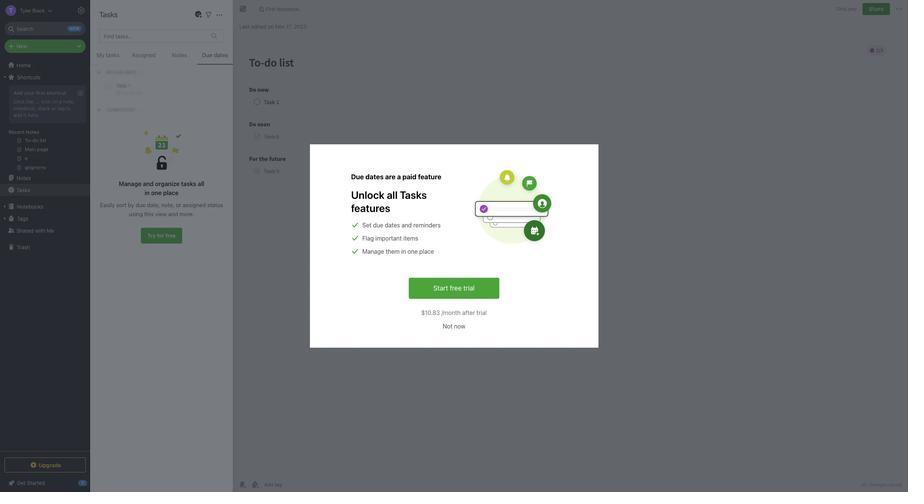 Task type: describe. For each thing, give the bounding box(es) containing it.
them
[[386, 248, 400, 255]]

flag
[[363, 235, 374, 242]]

nov inside note list element
[[100, 202, 108, 207]]

all changes saved
[[862, 482, 903, 488]]

2 do from the left
[[120, 51, 127, 57]]

reminders
[[414, 222, 441, 229]]

not
[[443, 323, 453, 330]]

notes
[[104, 23, 118, 30]]

recent
[[9, 129, 25, 135]]

12 minutes ago
[[100, 112, 132, 117]]

1 horizontal spatial place
[[420, 248, 434, 255]]

the inside group
[[26, 99, 33, 105]]

unlock
[[351, 189, 385, 201]]

on inside note window element
[[268, 23, 274, 30]]

note, inside easily sort by due date, note, or assigned status using this view and more.
[[162, 202, 175, 208]]

expand note image
[[239, 5, 248, 14]]

main page
[[100, 88, 126, 95]]

tasks inside manage and organize tasks all in one place
[[181, 181, 196, 187]]

trash
[[17, 244, 30, 250]]

1 vertical spatial minutes
[[106, 112, 123, 117]]

all inside unlock all tasks features
[[387, 189, 398, 201]]

stack
[[38, 105, 50, 111]]

add
[[14, 112, 22, 118]]

tasks button
[[0, 184, 90, 196]]

nov inside note window element
[[276, 23, 285, 30]]

add your first shortcut
[[14, 90, 66, 96]]

try for free
[[148, 232, 176, 239]]

start free trial button
[[409, 278, 500, 299]]

to-do list do now do soon for the future
[[100, 43, 174, 57]]

note window element
[[234, 0, 909, 492]]

main
[[100, 88, 112, 95]]

new button
[[5, 39, 86, 53]]

future
[[160, 51, 174, 57]]

group inside tree
[[0, 83, 90, 175]]

due for due dates are a paid feature
[[351, 173, 364, 181]]

all inside manage and organize tasks all in one place
[[198, 181, 204, 187]]

features
[[351, 202, 391, 214]]

to
[[66, 105, 71, 111]]

are
[[386, 173, 396, 181]]

items
[[404, 235, 419, 242]]

gngnsrns
[[100, 178, 123, 185]]

custom button
[[425, 218, 456, 228]]

for
[[157, 232, 164, 239]]

click the ...
[[14, 99, 40, 105]]

assigned
[[183, 202, 206, 208]]

shortcut
[[47, 90, 66, 96]]

notes inside button
[[172, 52, 187, 58]]

click
[[14, 99, 25, 105]]

tomorrow button
[[389, 218, 422, 228]]

or for tag
[[51, 105, 56, 111]]

expand notebooks image
[[2, 203, 8, 209]]

add
[[14, 90, 23, 96]]

list
[[116, 43, 124, 49]]

2 vertical spatial a
[[397, 173, 401, 181]]

it
[[23, 112, 26, 118]]

on inside icon on a note, notebook, stack or tag to add it here.
[[52, 99, 58, 105]]

home
[[17, 62, 31, 68]]

1 vertical spatial one
[[408, 248, 418, 255]]

important
[[376, 235, 402, 242]]

1 horizontal spatial in
[[402, 248, 406, 255]]

hour
[[377, 239, 388, 245]]

custom
[[433, 220, 452, 226]]

notes inside note list element
[[106, 8, 127, 16]]

tomorrow
[[393, 220, 418, 226]]

2023
[[294, 23, 307, 30]]

notes button
[[162, 50, 197, 65]]

Find tasks… text field
[[101, 30, 207, 42]]

a few minutes ago
[[100, 60, 139, 66]]

manage them in one place
[[363, 248, 434, 255]]

trash link
[[0, 241, 90, 253]]

status
[[207, 202, 223, 208]]

and inside easily sort by due date, note, or assigned status using this view and more.
[[169, 211, 178, 217]]

changes
[[869, 482, 888, 488]]

1 vertical spatial now
[[455, 323, 466, 330]]

17,
[[287, 23, 293, 30]]

my tasks
[[97, 52, 120, 58]]

notebook
[[277, 6, 299, 12]]

2/3
[[108, 69, 115, 75]]

view
[[155, 211, 167, 217]]

your
[[24, 90, 35, 96]]

in inside manage and organize tasks all in one place
[[145, 190, 150, 196]]

$10.83
[[422, 309, 440, 316]]

with
[[35, 227, 45, 234]]

manage and organize tasks all in one place
[[119, 181, 204, 196]]

notes inside group
[[26, 129, 39, 135]]

easily
[[100, 202, 115, 208]]

tree containing home
[[0, 59, 90, 451]]

all
[[862, 482, 868, 488]]

little
[[105, 96, 115, 102]]

feature
[[418, 173, 442, 181]]

add a reminder image
[[238, 480, 247, 489]]

try
[[148, 232, 156, 239]]

Search text field
[[10, 22, 80, 35]]

notebooks link
[[0, 200, 90, 212]]

last edited on nov 17, 2023
[[240, 23, 307, 30]]

first
[[266, 6, 276, 12]]

try for free button
[[141, 228, 182, 244]]

dates for due dates
[[214, 52, 228, 58]]

tags
[[17, 215, 28, 222]]

shortcuts button
[[0, 71, 90, 83]]

1 horizontal spatial tasks
[[99, 10, 118, 19]]

start free trial
[[434, 284, 475, 292]]

4 inside note list element
[[99, 23, 103, 30]]

organize
[[155, 181, 180, 187]]

here
[[125, 96, 135, 102]]

here.
[[28, 112, 39, 118]]

last
[[240, 23, 250, 30]]

paid
[[403, 173, 417, 181]]

...
[[35, 99, 40, 105]]

page
[[113, 88, 126, 95]]

today
[[368, 220, 382, 226]]

soon
[[128, 51, 140, 57]]

free inside button
[[450, 284, 462, 292]]



Task type: vqa. For each thing, say whether or not it's contained in the screenshot.
ALIGNMENT image
no



Task type: locate. For each thing, give the bounding box(es) containing it.
tasks inside button
[[106, 52, 120, 58]]

due dates are a paid feature
[[351, 173, 442, 181]]

in right them at the left bottom of the page
[[402, 248, 406, 255]]

0 horizontal spatial in
[[368, 239, 372, 245]]

a left few
[[100, 60, 103, 66]]

4 notes
[[99, 23, 118, 30]]

set due dates and reminders
[[363, 222, 441, 229]]

4 left notes
[[99, 23, 103, 30]]

do
[[108, 43, 115, 49]]

place down organize
[[163, 190, 179, 196]]

expand tags image
[[2, 215, 8, 221]]

1 horizontal spatial note,
[[162, 202, 175, 208]]

note, up to
[[63, 99, 75, 105]]

dates
[[214, 52, 228, 58], [366, 173, 384, 181], [385, 222, 400, 229]]

tasks
[[106, 52, 120, 58], [181, 181, 196, 187]]

0 horizontal spatial nov
[[100, 202, 108, 207]]

0 vertical spatial and
[[143, 181, 154, 187]]

all down the are
[[387, 189, 398, 201]]

trial right after
[[477, 309, 487, 316]]

a right the are
[[397, 173, 401, 181]]

0 vertical spatial note,
[[63, 99, 75, 105]]

0 horizontal spatial all
[[198, 181, 204, 187]]

0 horizontal spatial dates
[[214, 52, 228, 58]]

1 horizontal spatial free
[[450, 284, 462, 292]]

manage for manage them in one place
[[363, 248, 385, 255]]

or inside easily sort by due date, note, or assigned status using this view and more.
[[176, 202, 181, 208]]

1 horizontal spatial a
[[100, 60, 103, 66]]

or inside icon on a note, notebook, stack or tag to add it here.
[[51, 105, 56, 111]]

tasks up 4 notes
[[99, 10, 118, 19]]

0 vertical spatial place
[[163, 190, 179, 196]]

upgrade button
[[5, 458, 86, 473]]

1 vertical spatial a
[[59, 99, 62, 105]]

tag
[[57, 105, 65, 111]]

not now
[[443, 323, 466, 330]]

1 do from the left
[[100, 51, 107, 57]]

2 horizontal spatial and
[[402, 222, 412, 229]]

a little bit here
[[100, 96, 135, 102]]

0 vertical spatial due
[[136, 202, 145, 208]]

on right edited
[[268, 23, 274, 30]]

1 vertical spatial manage
[[363, 248, 385, 255]]

0 vertical spatial in
[[145, 190, 150, 196]]

1 vertical spatial dates
[[366, 173, 384, 181]]

only you
[[837, 6, 857, 12]]

0 horizontal spatial due
[[136, 202, 145, 208]]

one up "date," on the left top of page
[[151, 190, 162, 196]]

nov left 17,
[[276, 23, 285, 30]]

ago down soon
[[131, 60, 139, 66]]

0 vertical spatial all
[[198, 181, 204, 187]]

first notebook button
[[256, 4, 302, 14]]

in 1 hour
[[368, 239, 388, 245]]

0 vertical spatial manage
[[119, 181, 142, 187]]

trial
[[464, 284, 475, 292], [477, 309, 487, 316]]

all
[[198, 181, 204, 187], [387, 189, 398, 201]]

trial up after
[[464, 284, 475, 292]]

Note Editor text field
[[234, 36, 909, 477]]

place
[[163, 190, 179, 196], [420, 248, 434, 255]]

0 vertical spatial ago
[[131, 60, 139, 66]]

1 horizontal spatial due
[[351, 173, 364, 181]]

trial inside button
[[464, 284, 475, 292]]

1 vertical spatial 4
[[405, 239, 409, 245]]

a inside icon on a note, notebook, stack or tag to add it here.
[[59, 99, 62, 105]]

first notebook
[[266, 6, 299, 12]]

or for assigned
[[176, 202, 181, 208]]

/month
[[442, 309, 461, 316]]

manage up by
[[119, 181, 142, 187]]

0 horizontal spatial do
[[100, 51, 107, 57]]

0 vertical spatial now
[[108, 51, 118, 57]]

unlock all tasks features
[[351, 189, 427, 214]]

assigned
[[132, 52, 156, 58]]

in inside in 1 hour button
[[368, 239, 372, 245]]

1 vertical spatial note,
[[162, 202, 175, 208]]

1 horizontal spatial trial
[[477, 309, 487, 316]]

notes down find tasks… text field
[[172, 52, 187, 58]]

and right view
[[169, 211, 178, 217]]

0 horizontal spatial trial
[[464, 284, 475, 292]]

in up "date," on the left top of page
[[145, 190, 150, 196]]

notes right recent
[[26, 129, 39, 135]]

4 left hours
[[405, 239, 409, 245]]

1 horizontal spatial due
[[373, 222, 384, 229]]

0 vertical spatial a
[[100, 60, 103, 66]]

a up tag
[[59, 99, 62, 105]]

1 vertical spatial in
[[402, 248, 406, 255]]

dates inside "button"
[[214, 52, 228, 58]]

minutes right 12
[[106, 112, 123, 117]]

manage inside manage and organize tasks all in one place
[[119, 181, 142, 187]]

or up more.
[[176, 202, 181, 208]]

share
[[870, 6, 884, 12]]

1 horizontal spatial and
[[169, 211, 178, 217]]

1 horizontal spatial do
[[120, 51, 127, 57]]

0 horizontal spatial now
[[108, 51, 118, 57]]

notes up notes
[[106, 8, 127, 16]]

a
[[100, 96, 104, 102]]

me
[[47, 227, 54, 234]]

and inside manage and organize tasks all in one place
[[143, 181, 154, 187]]

tasks right organize
[[181, 181, 196, 187]]

in 4 hours button
[[395, 237, 428, 247]]

0 vertical spatial free
[[166, 232, 176, 239]]

my tasks button
[[90, 50, 126, 65]]

2 in from the left
[[400, 239, 404, 245]]

new task image
[[194, 10, 203, 19]]

free right for
[[166, 232, 176, 239]]

notebooks
[[17, 203, 43, 210]]

1 horizontal spatial nov
[[276, 23, 285, 30]]

1 vertical spatial free
[[450, 284, 462, 292]]

tasks up notebooks
[[17, 187, 30, 193]]

1 vertical spatial trial
[[477, 309, 487, 316]]

easily sort by due date, note, or assigned status using this view and more.
[[100, 202, 223, 217]]

now
[[108, 51, 118, 57], [455, 323, 466, 330]]

do down list
[[120, 51, 127, 57]]

by
[[128, 202, 134, 208]]

nov left "14"
[[100, 202, 108, 207]]

the left ...
[[26, 99, 33, 105]]

0 horizontal spatial due
[[202, 52, 213, 58]]

manage for manage and organize tasks all in one place
[[119, 181, 142, 187]]

share button
[[863, 3, 891, 15]]

0 vertical spatial one
[[151, 190, 162, 196]]

group
[[0, 83, 90, 175]]

0 horizontal spatial tasks
[[17, 187, 30, 193]]

1 horizontal spatial the
[[151, 51, 158, 57]]

0 vertical spatial nov
[[276, 23, 285, 30]]

0 vertical spatial minutes
[[113, 60, 130, 66]]

tasks inside button
[[17, 187, 30, 193]]

place inside manage and organize tasks all in one place
[[163, 190, 179, 196]]

note, inside icon on a note, notebook, stack or tag to add it here.
[[63, 99, 75, 105]]

0 vertical spatial on
[[268, 23, 274, 30]]

1 vertical spatial due
[[351, 173, 364, 181]]

notes up the tasks button
[[17, 175, 31, 181]]

in left 1
[[368, 239, 372, 245]]

hours
[[410, 239, 424, 245]]

1 horizontal spatial now
[[455, 323, 466, 330]]

1 vertical spatial ago
[[124, 112, 132, 117]]

1 horizontal spatial on
[[268, 23, 274, 30]]

due inside easily sort by due date, note, or assigned status using this view and more.
[[136, 202, 145, 208]]

1 vertical spatial the
[[26, 99, 33, 105]]

1 vertical spatial and
[[169, 211, 178, 217]]

tasks down the paid on the top of the page
[[400, 189, 427, 201]]

1 in from the left
[[368, 239, 372, 245]]

nov 14
[[100, 202, 115, 207]]

0 horizontal spatial free
[[166, 232, 176, 239]]

1 horizontal spatial in
[[400, 239, 404, 245]]

0 horizontal spatial a
[[59, 99, 62, 105]]

manage
[[119, 181, 142, 187], [363, 248, 385, 255]]

note list element
[[90, 0, 234, 492]]

in inside in 4 hours button
[[400, 239, 404, 245]]

settings image
[[77, 6, 86, 15]]

a inside note list element
[[100, 60, 103, 66]]

ago down here on the top
[[124, 112, 132, 117]]

nov
[[276, 23, 285, 30], [100, 202, 108, 207]]

0 vertical spatial 4
[[99, 23, 103, 30]]

due right by
[[136, 202, 145, 208]]

bit
[[117, 96, 123, 102]]

0 horizontal spatial in
[[145, 190, 150, 196]]

and
[[143, 181, 154, 187], [169, 211, 178, 217], [402, 222, 412, 229]]

$10.83 /month after trial
[[422, 309, 487, 316]]

0 horizontal spatial 4
[[99, 23, 103, 30]]

1 horizontal spatial or
[[176, 202, 181, 208]]

1 vertical spatial on
[[52, 99, 58, 105]]

and left organize
[[143, 181, 154, 187]]

and up items
[[402, 222, 412, 229]]

in up the manage them in one place at the bottom left of the page
[[400, 239, 404, 245]]

12
[[100, 112, 105, 117]]

do
[[100, 51, 107, 57], [120, 51, 127, 57]]

repeat
[[469, 220, 486, 226]]

2 horizontal spatial dates
[[385, 222, 400, 229]]

due for due dates
[[202, 52, 213, 58]]

due inside "button"
[[202, 52, 213, 58]]

1 horizontal spatial dates
[[366, 173, 384, 181]]

icon
[[41, 99, 51, 105]]

0 horizontal spatial and
[[143, 181, 154, 187]]

repeat button
[[459, 218, 490, 228]]

minutes
[[113, 60, 130, 66], [106, 112, 123, 117]]

saved
[[890, 482, 903, 488]]

first
[[36, 90, 45, 96]]

None search field
[[10, 22, 80, 35]]

1 vertical spatial tasks
[[181, 181, 196, 187]]

one inside manage and organize tasks all in one place
[[151, 190, 162, 196]]

0 vertical spatial or
[[51, 105, 56, 111]]

my
[[97, 52, 104, 58]]

1 horizontal spatial tasks
[[181, 181, 196, 187]]

0 horizontal spatial manage
[[119, 181, 142, 187]]

due right notes button at top
[[202, 52, 213, 58]]

0 horizontal spatial place
[[163, 190, 179, 196]]

free
[[166, 232, 176, 239], [450, 284, 462, 292]]

assigned button
[[126, 50, 162, 65]]

only
[[837, 6, 848, 12]]

minutes up '2/3'
[[113, 60, 130, 66]]

2 horizontal spatial a
[[397, 173, 401, 181]]

1 horizontal spatial all
[[387, 189, 398, 201]]

0 vertical spatial tasks
[[106, 52, 120, 58]]

the inside to-do list do now do soon for the future
[[151, 51, 158, 57]]

4
[[99, 23, 103, 30], [405, 239, 409, 245]]

upgrade
[[39, 462, 61, 468]]

group containing add your first shortcut
[[0, 83, 90, 175]]

1 vertical spatial place
[[420, 248, 434, 255]]

0 horizontal spatial note,
[[63, 99, 75, 105]]

note, up view
[[162, 202, 175, 208]]

the
[[151, 51, 158, 57], [26, 99, 33, 105]]

1 horizontal spatial manage
[[363, 248, 385, 255]]

date,
[[147, 202, 160, 208]]

free inside 'button'
[[166, 232, 176, 239]]

due up the "unlock"
[[351, 173, 364, 181]]

0 vertical spatial the
[[151, 51, 158, 57]]

few
[[104, 60, 111, 66]]

0 horizontal spatial on
[[52, 99, 58, 105]]

0 horizontal spatial tasks
[[106, 52, 120, 58]]

on down shortcut
[[52, 99, 58, 105]]

in for in 4 hours
[[400, 239, 404, 245]]

0 vertical spatial due
[[202, 52, 213, 58]]

2 vertical spatial and
[[402, 222, 412, 229]]

do down to-
[[100, 51, 107, 57]]

in 1 hour button
[[363, 237, 392, 247]]

place down hours
[[420, 248, 434, 255]]

0 horizontal spatial one
[[151, 190, 162, 196]]

in for in 1 hour
[[368, 239, 372, 245]]

flag important items
[[363, 235, 419, 242]]

ago
[[131, 60, 139, 66], [124, 112, 132, 117]]

1 horizontal spatial 4
[[405, 239, 409, 245]]

tasks inside unlock all tasks features
[[400, 189, 427, 201]]

0 horizontal spatial the
[[26, 99, 33, 105]]

shared with me
[[17, 227, 54, 234]]

2 vertical spatial dates
[[385, 222, 400, 229]]

shared with me link
[[0, 225, 90, 237]]

on
[[268, 23, 274, 30], [52, 99, 58, 105]]

the right for
[[151, 51, 158, 57]]

all up assigned
[[198, 181, 204, 187]]

edited
[[251, 23, 267, 30]]

one down in 4 hours button at the left
[[408, 248, 418, 255]]

note,
[[63, 99, 75, 105], [162, 202, 175, 208]]

now down do
[[108, 51, 118, 57]]

start
[[434, 284, 449, 292]]

tasks down do
[[106, 52, 120, 58]]

0 horizontal spatial or
[[51, 105, 56, 111]]

shortcuts
[[17, 74, 41, 80]]

1 vertical spatial all
[[387, 189, 398, 201]]

1 vertical spatial nov
[[100, 202, 108, 207]]

1
[[373, 239, 376, 245]]

0 vertical spatial dates
[[214, 52, 228, 58]]

now inside to-do list do now do soon for the future
[[108, 51, 118, 57]]

add tag image
[[251, 480, 260, 489]]

1 vertical spatial due
[[373, 222, 384, 229]]

now right not
[[455, 323, 466, 330]]

dates for due dates are a paid feature
[[366, 173, 384, 181]]

tree
[[0, 59, 90, 451]]

0 vertical spatial trial
[[464, 284, 475, 292]]

or left tag
[[51, 105, 56, 111]]

1 horizontal spatial one
[[408, 248, 418, 255]]

free right start
[[450, 284, 462, 292]]

1 vertical spatial or
[[176, 202, 181, 208]]

notes link
[[0, 172, 90, 184]]

4 inside button
[[405, 239, 409, 245]]

due right set
[[373, 222, 384, 229]]

due
[[202, 52, 213, 58], [351, 173, 364, 181]]

2 horizontal spatial tasks
[[400, 189, 427, 201]]

manage down 1
[[363, 248, 385, 255]]



